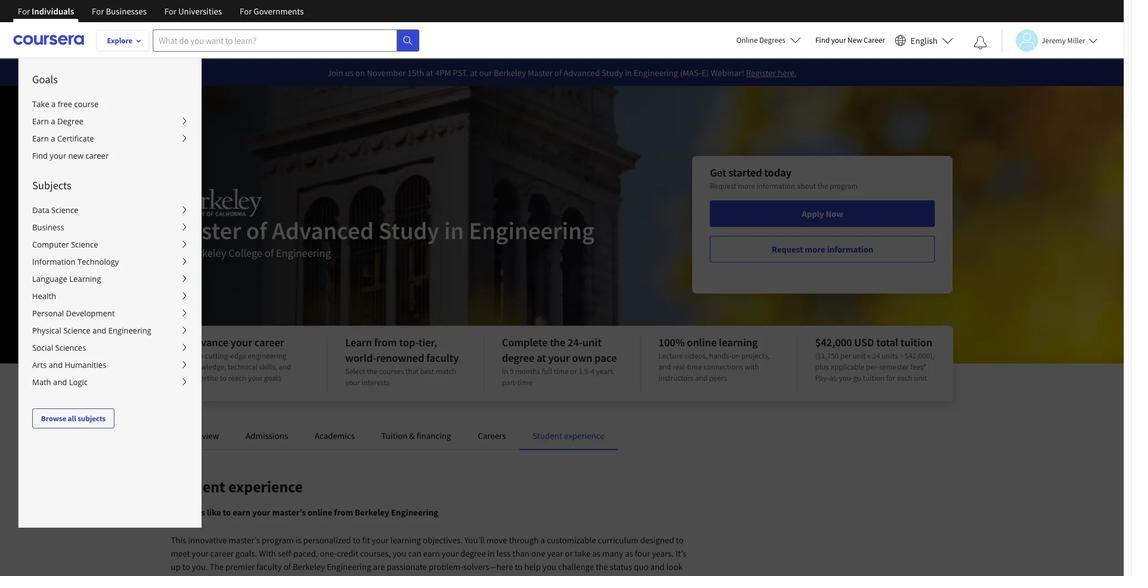 Task type: describe. For each thing, give the bounding box(es) containing it.
your up the problem-
[[442, 548, 459, 559]]

master's inside this innovative master's program is personalized to fit your learning objectives. you'll move through a customizable curriculum designed to meet your career goals. with self-paced, one-credit courses, you can earn your degree in less than one year or take as many as four years. it's up to you. the premier faculty of berkeley engineering are passionate problem-solvers—here to help you challenge the status quo and look at difficult issues from new angles of analysis.
[[229, 535, 260, 546]]

data science
[[32, 205, 78, 216]]

2 as from the left
[[625, 548, 633, 559]]

governments
[[254, 6, 304, 17]]

$42,000 usd total tuition ($1,750 per unit  x  24 units = $42,000), plus applicable per-semester fees* pay-as-you-go tuition for each unit
[[815, 336, 934, 383]]

physical science and engineering
[[32, 326, 151, 336]]

you'll
[[465, 535, 485, 546]]

1 horizontal spatial advanced
[[564, 67, 600, 78]]

jeremy miller
[[1042, 35, 1086, 45]]

started
[[729, 166, 762, 179]]

learning inside this innovative master's program is personalized to fit your learning objectives. you'll move through a customizable curriculum designed to meet your career goals. with self-paced, one-credit courses, you can earn your degree in less than one year or take as many as four years. it's up to you. the premier faculty of berkeley engineering are passionate problem-solvers—here to help you challenge the status quo and look at difficult issues from new angles of analysis.
[[390, 535, 421, 546]]

pace
[[595, 351, 617, 365]]

in
[[502, 367, 508, 377]]

can
[[408, 548, 422, 559]]

explore button
[[97, 31, 148, 51]]

request inside get started today request more information about the program
[[710, 181, 737, 191]]

help
[[524, 562, 541, 573]]

peers
[[709, 373, 727, 383]]

more inside button
[[805, 244, 826, 255]]

1 vertical spatial unit
[[853, 351, 866, 361]]

2 horizontal spatial in
[[625, 67, 632, 78]]

explore menu element
[[19, 58, 201, 429]]

your down the technical
[[248, 373, 263, 383]]

information technology
[[32, 257, 119, 267]]

challenge
[[558, 562, 594, 573]]

interests
[[362, 378, 390, 388]]

information
[[32, 257, 75, 267]]

is
[[296, 535, 302, 546]]

computer
[[32, 239, 69, 250]]

what it's like to earn your master's online from berkeley engineering
[[171, 507, 438, 518]]

a inside this innovative master's program is personalized to fit your learning objectives. you'll move through a customizable curriculum designed to meet your career goals. with self-paced, one-credit courses, you can earn your degree in less than one year or take as many as four years. it's up to you. the premier faculty of berkeley engineering are passionate problem-solvers—here to help you challenge the status quo and look at difficult issues from new angles of analysis.
[[541, 535, 545, 546]]

1 vertical spatial you
[[543, 562, 556, 573]]

goals
[[264, 373, 281, 383]]

look
[[666, 562, 683, 573]]

earn for earn a certificate
[[32, 133, 49, 144]]

your inside explore menu element
[[50, 151, 66, 161]]

and left peers
[[695, 373, 708, 383]]

for businesses
[[92, 6, 147, 17]]

personal
[[32, 308, 64, 319]]

for for universities
[[164, 6, 177, 17]]

goals.
[[235, 548, 257, 559]]

data
[[32, 205, 49, 216]]

register here. link
[[746, 67, 797, 78]]

0 vertical spatial you
[[393, 548, 406, 559]]

time inside 100% online learning lecture videos, hands-on projects, and real-time connections with instructors and peers
[[687, 362, 702, 372]]

$42,000
[[815, 336, 852, 349]]

what
[[171, 507, 191, 518]]

100%
[[659, 336, 685, 349]]

one
[[531, 548, 546, 559]]

units
[[882, 351, 898, 361]]

take a free course link
[[19, 96, 201, 113]]

faculty inside this innovative master's program is personalized to fit your learning objectives. you'll move through a customizable curriculum designed to meet your career goals. with self-paced, one-credit courses, you can earn your degree in less than one year or take as many as four years. it's up to you. the premier faculty of berkeley engineering are passionate problem-solvers—here to help you challenge the status quo and look at difficult issues from new angles of analysis.
[[257, 562, 282, 573]]

What do you want to learn? text field
[[153, 29, 397, 51]]

the
[[210, 562, 224, 573]]

business
[[32, 222, 64, 233]]

banner background image
[[0, 86, 1124, 364]]

logic
[[69, 377, 88, 388]]

student experience link
[[533, 431, 605, 442]]

your up you.
[[192, 548, 209, 559]]

faculty inside learn from top-tier, world-renowned faculty select the courses that best match your interests
[[426, 351, 459, 365]]

your right fit at the bottom left
[[372, 535, 389, 546]]

a for certificate
[[51, 133, 55, 144]]

berkeley inside this innovative master's program is personalized to fit your learning objectives. you'll move through a customizable curriculum designed to meet your career goals. with self-paced, one-credit courses, you can earn your degree in less than one year or take as many as four years. it's up to you. the premier faculty of berkeley engineering are passionate problem-solvers—here to help you challenge the status quo and look at difficult issues from new angles of analysis.
[[293, 562, 325, 573]]

e)
[[702, 67, 709, 78]]

1 as from the left
[[592, 548, 601, 559]]

pay-
[[815, 373, 829, 383]]

technical
[[228, 362, 258, 372]]

master inside master of advanced study in engineering uc berkeley college of engineering
[[171, 216, 241, 246]]

engineering inside this innovative master's program is personalized to fit your learning objectives. you'll move through a customizable curriculum designed to meet your career goals. with self-paced, one-credit courses, you can earn your degree in less than one year or take as many as four years. it's up to you. the premier faculty of berkeley engineering are passionate problem-solvers—here to help you challenge the status quo and look at difficult issues from new angles of analysis.
[[327, 562, 371, 573]]

0 horizontal spatial student
[[171, 477, 225, 497]]

personal development button
[[19, 305, 201, 322]]

subjects
[[32, 178, 71, 192]]

1 horizontal spatial student experience
[[533, 431, 605, 442]]

technology
[[77, 257, 119, 267]]

years
[[596, 367, 613, 377]]

1 vertical spatial from
[[334, 507, 353, 518]]

degrees
[[760, 35, 786, 45]]

apply now button
[[710, 201, 935, 227]]

health button
[[19, 288, 201, 305]]

gain
[[189, 351, 204, 361]]

berkeley up fit at the bottom left
[[355, 507, 389, 518]]

at left our
[[470, 67, 478, 78]]

$42,000),
[[905, 351, 934, 361]]

designed
[[640, 535, 674, 546]]

science for data
[[51, 205, 78, 216]]

the inside learn from top-tier, world-renowned faculty select the courses that best match your interests
[[367, 367, 378, 377]]

paced,
[[293, 548, 318, 559]]

to down than at the left bottom
[[515, 562, 523, 573]]

real-
[[673, 362, 687, 372]]

find for find your new career
[[816, 35, 830, 45]]

connections
[[704, 362, 743, 372]]

berkeley right our
[[494, 67, 526, 78]]

explore
[[107, 36, 133, 46]]

to left fit at the bottom left
[[353, 535, 361, 546]]

more inside get started today request more information about the program
[[738, 181, 755, 191]]

full
[[542, 367, 552, 377]]

in inside master of advanced study in engineering uc berkeley college of engineering
[[444, 216, 464, 246]]

arts and humanities
[[32, 360, 106, 371]]

subjects
[[78, 414, 106, 424]]

information inside get started today request more information about the program
[[757, 181, 795, 191]]

advanced inside master of advanced study in engineering uc berkeley college of engineering
[[272, 216, 374, 246]]

best
[[420, 367, 434, 377]]

from inside this innovative master's program is personalized to fit your learning objectives. you'll move through a customizable curriculum designed to meet your career goals. with self-paced, one-credit courses, you can earn your degree in less than one year or take as many as four years. it's up to you. the premier faculty of berkeley engineering are passionate problem-solvers—here to help you challenge the status quo and look at difficult issues from new angles of analysis.
[[235, 575, 253, 577]]

analysis.
[[307, 575, 339, 577]]

browse all subjects button
[[32, 409, 115, 429]]

2 vertical spatial unit
[[914, 373, 927, 383]]

for individuals
[[18, 6, 74, 17]]

self-
[[278, 548, 293, 559]]

online degrees button
[[728, 28, 810, 52]]

program inside this innovative master's program is personalized to fit your learning objectives. you'll move through a customizable curriculum designed to meet your career goals. with self-paced, one-credit courses, you can earn your degree in less than one year or take as many as four years. it's up to you. the premier faculty of berkeley engineering are passionate problem-solvers—here to help you challenge the status quo and look at difficult issues from new angles of analysis.
[[262, 535, 294, 546]]

1 horizontal spatial master's
[[272, 507, 306, 518]]

physical science and engineering button
[[19, 322, 201, 339]]

100% online learning lecture videos, hands-on projects, and real-time connections with instructors and peers
[[659, 336, 770, 383]]

humanities
[[65, 360, 106, 371]]

it's
[[193, 507, 205, 518]]

businesses
[[106, 6, 147, 17]]

at inside complete the 24-unit degree at your own pace in 9 months full time or 1.5-4 years part-time
[[537, 351, 546, 365]]

learning
[[69, 274, 101, 284]]

arts and humanities button
[[19, 357, 201, 374]]

0 horizontal spatial experience
[[228, 477, 303, 497]]

join
[[327, 67, 343, 78]]

learning inside 100% online learning lecture videos, hands-on projects, and real-time connections with instructors and peers
[[719, 336, 758, 349]]

find for find your new career
[[32, 151, 48, 161]]

plus
[[815, 362, 829, 372]]

for for businesses
[[92, 6, 104, 17]]

cutting-
[[205, 351, 230, 361]]

degree
[[57, 116, 83, 127]]

0 horizontal spatial online
[[308, 507, 332, 518]]

earn a degree
[[32, 116, 83, 127]]

meet
[[171, 548, 190, 559]]

find your new career link
[[810, 33, 891, 47]]

($1,750
[[815, 351, 839, 361]]

jeremy
[[1042, 35, 1066, 45]]

career inside advance your career gain cutting-edge engineering knowledge, technical skills, and expertise to reach your goals
[[254, 336, 284, 349]]

browse
[[41, 414, 66, 424]]

a for degree
[[51, 116, 55, 127]]

college
[[228, 246, 262, 260]]

fit
[[362, 535, 370, 546]]

1 horizontal spatial experience
[[564, 431, 605, 442]]

and inside advance your career gain cutting-edge engineering knowledge, technical skills, and expertise to reach your goals
[[279, 362, 291, 372]]

0 horizontal spatial time
[[517, 378, 532, 388]]

advance
[[189, 336, 228, 349]]

degree inside complete the 24-unit degree at your own pace in 9 months full time or 1.5-4 years part-time
[[502, 351, 535, 365]]

math
[[32, 377, 51, 388]]

course
[[74, 99, 99, 109]]

0 horizontal spatial on
[[356, 67, 365, 78]]

to up it's
[[676, 535, 684, 546]]



Task type: vqa. For each thing, say whether or not it's contained in the screenshot.
topmost the talent
no



Task type: locate. For each thing, give the bounding box(es) containing it.
a left free
[[51, 99, 56, 109]]

more
[[738, 181, 755, 191], [805, 244, 826, 255]]

1 vertical spatial new
[[254, 575, 270, 577]]

0 vertical spatial learning
[[719, 336, 758, 349]]

1 vertical spatial online
[[308, 507, 332, 518]]

program
[[830, 181, 858, 191], [262, 535, 294, 546]]

1 horizontal spatial information
[[827, 244, 874, 255]]

0 horizontal spatial in
[[444, 216, 464, 246]]

earn inside popup button
[[32, 133, 49, 144]]

as right take at the bottom right of the page
[[592, 548, 601, 559]]

status
[[610, 562, 632, 573]]

new down the certificate
[[68, 151, 84, 161]]

0 vertical spatial master
[[528, 67, 553, 78]]

for for governments
[[240, 6, 252, 17]]

time right full
[[554, 367, 569, 377]]

solvers—here
[[463, 562, 513, 573]]

request down the apply at the top right of the page
[[772, 244, 803, 255]]

1 for from the left
[[18, 6, 30, 17]]

instructors
[[659, 373, 694, 383]]

career
[[864, 35, 885, 45]]

from inside learn from top-tier, world-renowned faculty select the courses that best match your interests
[[374, 336, 397, 349]]

from up personalized on the bottom of page
[[334, 507, 353, 518]]

=
[[900, 351, 903, 361]]

individuals
[[32, 6, 74, 17]]

1 horizontal spatial online
[[687, 336, 717, 349]]

1 vertical spatial information
[[827, 244, 874, 255]]

applicable
[[831, 362, 865, 372]]

or left 1.5- at the right bottom of page
[[570, 367, 577, 377]]

berkeley
[[494, 67, 526, 78], [186, 246, 226, 260], [355, 507, 389, 518], [293, 562, 325, 573]]

career up 'the'
[[210, 548, 234, 559]]

1 earn from the top
[[32, 116, 49, 127]]

1 vertical spatial tuition
[[863, 373, 885, 383]]

1 vertical spatial student experience
[[171, 477, 303, 497]]

curriculum
[[598, 535, 639, 546]]

time down months
[[517, 378, 532, 388]]

request inside button
[[772, 244, 803, 255]]

get
[[710, 166, 727, 179]]

admissions link
[[246, 431, 288, 442]]

0 horizontal spatial faculty
[[257, 562, 282, 573]]

online inside 100% online learning lecture videos, hands-on projects, and real-time connections with instructors and peers
[[687, 336, 717, 349]]

1 vertical spatial degree
[[460, 548, 486, 559]]

from down premier
[[235, 575, 253, 577]]

1 vertical spatial learning
[[390, 535, 421, 546]]

and down lecture
[[659, 362, 671, 372]]

0 horizontal spatial advanced
[[272, 216, 374, 246]]

than
[[512, 548, 530, 559]]

earn inside popup button
[[32, 116, 49, 127]]

1 horizontal spatial student
[[533, 431, 562, 442]]

match
[[436, 367, 456, 377]]

program up 'now'
[[830, 181, 858, 191]]

more down the started
[[738, 181, 755, 191]]

0 horizontal spatial information
[[757, 181, 795, 191]]

earn right can
[[423, 548, 440, 559]]

0 horizontal spatial you
[[393, 548, 406, 559]]

1 horizontal spatial time
[[554, 367, 569, 377]]

student up it's
[[171, 477, 225, 497]]

your
[[831, 35, 846, 45], [50, 151, 66, 161], [231, 336, 252, 349], [548, 351, 570, 365], [248, 373, 263, 383], [345, 378, 360, 388], [252, 507, 270, 518], [372, 535, 389, 546], [192, 548, 209, 559], [442, 548, 459, 559]]

you-
[[839, 373, 854, 383]]

time
[[687, 362, 702, 372], [554, 367, 569, 377], [517, 378, 532, 388]]

unit inside complete the 24-unit degree at your own pace in 9 months full time or 1.5-4 years part-time
[[583, 336, 602, 349]]

time down videos,
[[687, 362, 702, 372]]

tuition & financing link
[[381, 431, 451, 442]]

online up videos,
[[687, 336, 717, 349]]

the up the 'interests'
[[367, 367, 378, 377]]

for left businesses
[[92, 6, 104, 17]]

2 vertical spatial career
[[210, 548, 234, 559]]

and inside this innovative master's program is personalized to fit your learning objectives. you'll move through a customizable curriculum designed to meet your career goals. with self-paced, one-credit courses, you can earn your degree in less than one year or take as many as four years. it's up to you. the premier faculty of berkeley engineering are passionate problem-solvers—here to help you challenge the status quo and look at difficult issues from new angles of analysis.
[[650, 562, 665, 573]]

up
[[171, 562, 181, 573]]

the inside complete the 24-unit degree at your own pace in 9 months full time or 1.5-4 years part-time
[[550, 336, 566, 349]]

information down 'now'
[[827, 244, 874, 255]]

tuition down per-
[[863, 373, 885, 383]]

1 horizontal spatial as
[[625, 548, 633, 559]]

engineering inside popup button
[[108, 326, 151, 336]]

banner navigation
[[9, 0, 313, 31]]

jeremy miller button
[[1002, 29, 1098, 51]]

renowned
[[376, 351, 424, 365]]

1 horizontal spatial in
[[488, 548, 495, 559]]

uc
[[171, 246, 184, 260]]

on up connections on the right of page
[[732, 351, 740, 361]]

1 vertical spatial master
[[171, 216, 241, 246]]

your up full
[[548, 351, 570, 365]]

0 vertical spatial more
[[738, 181, 755, 191]]

student right careers link
[[533, 431, 562, 442]]

find down earn a certificate
[[32, 151, 48, 161]]

career inside find your new career link
[[86, 151, 109, 161]]

all
[[68, 414, 76, 424]]

and right arts
[[49, 360, 63, 371]]

1 vertical spatial master's
[[229, 535, 260, 546]]

career inside this innovative master's program is personalized to fit your learning objectives. you'll move through a customizable curriculum designed to meet your career goals. with self-paced, one-credit courses, you can earn your degree in less than one year or take as many as four years. it's up to you. the premier faculty of berkeley engineering are passionate problem-solvers—here to help you challenge the status quo and look at difficult issues from new angles of analysis.
[[210, 548, 234, 559]]

berkeley right uc
[[186, 246, 226, 260]]

science up information technology
[[71, 239, 98, 250]]

a inside popup button
[[51, 116, 55, 127]]

1 vertical spatial earn
[[423, 548, 440, 559]]

and up goals at the left bottom
[[279, 362, 291, 372]]

2 vertical spatial in
[[488, 548, 495, 559]]

or inside complete the 24-unit degree at your own pace in 9 months full time or 1.5-4 years part-time
[[570, 367, 577, 377]]

courses
[[379, 367, 404, 377]]

health
[[32, 291, 56, 302]]

study inside master of advanced study in engineering uc berkeley college of engineering
[[379, 216, 439, 246]]

for governments
[[240, 6, 304, 17]]

1 vertical spatial career
[[254, 336, 284, 349]]

learning up projects,
[[719, 336, 758, 349]]

math and logic button
[[19, 374, 201, 391]]

berkeley down paced,
[[293, 562, 325, 573]]

degree down you'll
[[460, 548, 486, 559]]

0 horizontal spatial more
[[738, 181, 755, 191]]

4pm
[[435, 67, 451, 78]]

online degrees
[[737, 35, 786, 45]]

fees*
[[911, 362, 927, 372]]

quo
[[634, 562, 649, 573]]

1 vertical spatial advanced
[[272, 216, 374, 246]]

group
[[18, 58, 723, 577]]

0 vertical spatial information
[[757, 181, 795, 191]]

expertise
[[189, 373, 218, 383]]

0 vertical spatial in
[[625, 67, 632, 78]]

the left 24-
[[550, 336, 566, 349]]

from up renowned
[[374, 336, 397, 349]]

go
[[854, 373, 862, 383]]

1 horizontal spatial master
[[528, 67, 553, 78]]

new left angles
[[254, 575, 270, 577]]

coursera image
[[13, 31, 84, 49]]

career down earn a certificate popup button
[[86, 151, 109, 161]]

0 horizontal spatial program
[[262, 535, 294, 546]]

1 horizontal spatial program
[[830, 181, 858, 191]]

0 vertical spatial find
[[816, 35, 830, 45]]

as
[[592, 548, 601, 559], [625, 548, 633, 559]]

None search field
[[153, 29, 419, 51]]

total
[[877, 336, 898, 349]]

2 horizontal spatial from
[[374, 336, 397, 349]]

degree up 9
[[502, 351, 535, 365]]

careers
[[478, 431, 506, 442]]

more down the apply at the top right of the page
[[805, 244, 826, 255]]

0 vertical spatial request
[[710, 181, 737, 191]]

at down up
[[171, 575, 178, 577]]

uc berkeley college of engineering logo image
[[171, 189, 263, 217]]

1 horizontal spatial degree
[[502, 351, 535, 365]]

15th
[[408, 67, 424, 78]]

new inside find your new career link
[[68, 151, 84, 161]]

0 horizontal spatial learning
[[390, 535, 421, 546]]

0 vertical spatial experience
[[564, 431, 605, 442]]

it's
[[676, 548, 687, 559]]

1 vertical spatial faculty
[[257, 562, 282, 573]]

credit
[[337, 548, 358, 559]]

0 vertical spatial student experience
[[533, 431, 605, 442]]

tier,
[[419, 336, 437, 349]]

1 vertical spatial more
[[805, 244, 826, 255]]

2 vertical spatial science
[[63, 326, 90, 336]]

top-
[[399, 336, 419, 349]]

1 vertical spatial earn
[[32, 133, 49, 144]]

science
[[51, 205, 78, 216], [71, 239, 98, 250], [63, 326, 90, 336]]

tuition up the $42,000),
[[901, 336, 933, 349]]

your up with
[[252, 507, 270, 518]]

0 vertical spatial faculty
[[426, 351, 459, 365]]

the down many
[[596, 562, 608, 573]]

your left new
[[831, 35, 846, 45]]

information inside button
[[827, 244, 874, 255]]

complete the 24-unit degree at your own pace in 9 months full time or 1.5-4 years part-time
[[502, 336, 617, 388]]

get started today request more information about the program
[[710, 166, 858, 191]]

1 horizontal spatial learning
[[719, 336, 758, 349]]

passionate
[[387, 562, 427, 573]]

0 vertical spatial study
[[602, 67, 623, 78]]

faculty up match
[[426, 351, 459, 365]]

a inside popup button
[[51, 133, 55, 144]]

issues
[[210, 575, 233, 577]]

each
[[897, 373, 913, 383]]

1 vertical spatial find
[[32, 151, 48, 161]]

for left universities
[[164, 6, 177, 17]]

or inside this innovative master's program is personalized to fit your learning objectives. you'll move through a customizable curriculum designed to meet your career goals. with self-paced, one-credit courses, you can earn your degree in less than one year or take as many as four years. it's up to you. the premier faculty of berkeley engineering are passionate problem-solvers—here to help you challenge the status quo and look at difficult issues from new angles of analysis.
[[565, 548, 573, 559]]

a down earn a degree
[[51, 133, 55, 144]]

science down 'personal development'
[[63, 326, 90, 336]]

advance your career gain cutting-edge engineering knowledge, technical skills, and expertise to reach your goals
[[189, 336, 291, 383]]

earn down earn a degree
[[32, 133, 49, 144]]

4 for from the left
[[240, 6, 252, 17]]

(mas-
[[680, 67, 702, 78]]

unit down fees*
[[914, 373, 927, 383]]

us
[[345, 67, 354, 78]]

to inside advance your career gain cutting-edge engineering knowledge, technical skills, and expertise to reach your goals
[[220, 373, 227, 383]]

faculty
[[426, 351, 459, 365], [257, 562, 282, 573]]

2 horizontal spatial unit
[[914, 373, 927, 383]]

for universities
[[164, 6, 222, 17]]

earn for earn a degree
[[32, 116, 49, 127]]

0 horizontal spatial study
[[379, 216, 439, 246]]

social sciences button
[[19, 339, 201, 357]]

information down the today
[[757, 181, 795, 191]]

for left the governments
[[240, 6, 252, 17]]

0 vertical spatial career
[[86, 151, 109, 161]]

for left individuals
[[18, 6, 30, 17]]

0 horizontal spatial request
[[710, 181, 737, 191]]

0 vertical spatial online
[[687, 336, 717, 349]]

in inside this innovative master's program is personalized to fit your learning objectives. you'll move through a customizable curriculum designed to meet your career goals. with self-paced, one-credit courses, you can earn your degree in less than one year or take as many as four years. it's up to you. the premier faculty of berkeley engineering are passionate problem-solvers—here to help you challenge the status quo and look at difficult issues from new angles of analysis.
[[488, 548, 495, 559]]

request down "get"
[[710, 181, 737, 191]]

1 vertical spatial request
[[772, 244, 803, 255]]

arts
[[32, 360, 47, 371]]

admissions
[[246, 431, 288, 442]]

berkeley inside master of advanced study in engineering uc berkeley college of engineering
[[186, 246, 226, 260]]

1 horizontal spatial you
[[543, 562, 556, 573]]

online
[[687, 336, 717, 349], [308, 507, 332, 518]]

master's
[[272, 507, 306, 518], [229, 535, 260, 546]]

1 vertical spatial student
[[171, 477, 225, 497]]

find left new
[[816, 35, 830, 45]]

2 horizontal spatial career
[[254, 336, 284, 349]]

menu item
[[201, 58, 723, 577]]

find inside explore menu element
[[32, 151, 48, 161]]

knowledge,
[[189, 362, 226, 372]]

to right up
[[182, 562, 190, 573]]

advanced
[[564, 67, 600, 78], [272, 216, 374, 246]]

as-
[[829, 373, 839, 383]]

0 vertical spatial program
[[830, 181, 858, 191]]

1 horizontal spatial request
[[772, 244, 803, 255]]

degree inside this innovative master's program is personalized to fit your learning objectives. you'll move through a customizable curriculum designed to meet your career goals. with self-paced, one-credit courses, you can earn your degree in less than one year or take as many as four years. it's up to you. the premier faculty of berkeley engineering are passionate problem-solvers—here to help you challenge the status quo and look at difficult issues from new angles of analysis.
[[460, 548, 486, 559]]

master's up goals.
[[229, 535, 260, 546]]

1 vertical spatial or
[[565, 548, 573, 559]]

to right like
[[223, 507, 231, 518]]

0 vertical spatial unit
[[583, 336, 602, 349]]

0 vertical spatial tuition
[[901, 336, 933, 349]]

and down years.
[[650, 562, 665, 573]]

program up self-
[[262, 535, 294, 546]]

financing
[[417, 431, 451, 442]]

at up full
[[537, 351, 546, 365]]

join us on november 15th at 4pm pst. at our berkeley master of advanced study in engineering (mas-e) webinar! register here.
[[327, 67, 797, 78]]

for
[[886, 373, 896, 383]]

and left logic
[[53, 377, 67, 388]]

1 horizontal spatial career
[[210, 548, 234, 559]]

your down earn a certificate
[[50, 151, 66, 161]]

at left the 4pm
[[426, 67, 433, 78]]

to left 'reach'
[[220, 373, 227, 383]]

0 horizontal spatial master's
[[229, 535, 260, 546]]

0 horizontal spatial unit
[[583, 336, 602, 349]]

unit left x
[[853, 351, 866, 361]]

2 for from the left
[[92, 6, 104, 17]]

sciences
[[55, 343, 86, 353]]

your up edge
[[231, 336, 252, 349]]

close image
[[687, 69, 701, 84], [687, 69, 701, 84], [687, 69, 701, 84], [687, 69, 701, 84], [687, 69, 701, 84], [687, 69, 701, 84], [687, 69, 701, 84], [687, 69, 701, 84]]

math and logic
[[32, 377, 88, 388]]

earn
[[32, 116, 49, 127], [32, 133, 49, 144]]

0 horizontal spatial from
[[235, 575, 253, 577]]

show notifications image
[[974, 36, 987, 49]]

career up engineering
[[254, 336, 284, 349]]

faculty down with
[[257, 562, 282, 573]]

your down select
[[345, 378, 360, 388]]

1.5-
[[579, 367, 591, 377]]

1 vertical spatial program
[[262, 535, 294, 546]]

0 horizontal spatial master
[[171, 216, 241, 246]]

2 vertical spatial from
[[235, 575, 253, 577]]

group containing goals
[[18, 58, 723, 577]]

at inside this innovative master's program is personalized to fit your learning objectives. you'll move through a customizable curriculum designed to meet your career goals. with self-paced, one-credit courses, you can earn your degree in less than one year or take as many as four years. it's up to you. the premier faculty of berkeley engineering are passionate problem-solvers—here to help you challenge the status quo and look at difficult issues from new angles of analysis.
[[171, 575, 178, 577]]

your inside complete the 24-unit degree at your own pace in 9 months full time or 1.5-4 years part-time
[[548, 351, 570, 365]]

earn right like
[[233, 507, 251, 518]]

program inside get started today request more information about the program
[[830, 181, 858, 191]]

0 vertical spatial earn
[[233, 507, 251, 518]]

on inside 100% online learning lecture videos, hands-on projects, and real-time connections with instructors and peers
[[732, 351, 740, 361]]

earn inside this innovative master's program is personalized to fit your learning objectives. you'll move through a customizable curriculum designed to meet your career goals. with self-paced, one-credit courses, you can earn your degree in less than one year or take as many as four years. it's up to you. the premier faculty of berkeley engineering are passionate problem-solvers—here to help you challenge the status quo and look at difficult issues from new angles of analysis.
[[423, 548, 440, 559]]

with
[[259, 548, 276, 559]]

hands-
[[709, 351, 732, 361]]

a for free
[[51, 99, 56, 109]]

0 horizontal spatial find
[[32, 151, 48, 161]]

master's up the is
[[272, 507, 306, 518]]

on right us
[[356, 67, 365, 78]]

2 horizontal spatial time
[[687, 362, 702, 372]]

a left degree at left top
[[51, 116, 55, 127]]

1 horizontal spatial more
[[805, 244, 826, 255]]

0 horizontal spatial tuition
[[863, 373, 885, 383]]

you down year
[[543, 562, 556, 573]]

learning up can
[[390, 535, 421, 546]]

earn down take
[[32, 116, 49, 127]]

science up "business"
[[51, 205, 78, 216]]

at
[[426, 67, 433, 78], [470, 67, 478, 78], [537, 351, 546, 365], [171, 575, 178, 577]]

or
[[570, 367, 577, 377], [565, 548, 573, 559]]

certificate
[[57, 133, 94, 144]]

science for physical
[[63, 326, 90, 336]]

1 horizontal spatial study
[[602, 67, 623, 78]]

apply now
[[802, 208, 843, 219]]

for for individuals
[[18, 6, 30, 17]]

1 vertical spatial on
[[732, 351, 740, 361]]

1 vertical spatial experience
[[228, 477, 303, 497]]

as left four
[[625, 548, 633, 559]]

1 vertical spatial study
[[379, 216, 439, 246]]

the inside this innovative master's program is personalized to fit your learning objectives. you'll move through a customizable curriculum designed to meet your career goals. with self-paced, one-credit courses, you can earn your degree in less than one year or take as many as four years. it's up to you. the premier faculty of berkeley engineering are passionate problem-solvers—here to help you challenge the status quo and look at difficult issues from new angles of analysis.
[[596, 562, 608, 573]]

close image
[[687, 69, 701, 84], [687, 69, 701, 84], [687, 69, 701, 84], [687, 69, 701, 84], [687, 69, 701, 84]]

reach
[[228, 373, 246, 383]]

personal development
[[32, 308, 115, 319]]

you up "passionate"
[[393, 548, 406, 559]]

new inside this innovative master's program is personalized to fit your learning objectives. you'll move through a customizable curriculum designed to meet your career goals. with self-paced, one-credit courses, you can earn your degree in less than one year or take as many as four years. it's up to you. the premier faculty of berkeley engineering are passionate problem-solvers—here to help you challenge the status quo and look at difficult issues from new angles of analysis.
[[254, 575, 270, 577]]

the right "about"
[[818, 181, 828, 191]]

1 vertical spatial in
[[444, 216, 464, 246]]

science for computer
[[71, 239, 98, 250]]

for
[[18, 6, 30, 17], [92, 6, 104, 17], [164, 6, 177, 17], [240, 6, 252, 17]]

and down the development
[[92, 326, 106, 336]]

0 horizontal spatial career
[[86, 151, 109, 161]]

videos,
[[685, 351, 708, 361]]

2 earn from the top
[[32, 133, 49, 144]]

a up one
[[541, 535, 545, 546]]

0 horizontal spatial degree
[[460, 548, 486, 559]]

or down customizable
[[565, 548, 573, 559]]

angles
[[272, 575, 296, 577]]

your inside learn from top-tier, world-renowned faculty select the courses that best match your interests
[[345, 378, 360, 388]]

edge
[[230, 351, 246, 361]]

1 horizontal spatial new
[[254, 575, 270, 577]]

3 for from the left
[[164, 6, 177, 17]]

overview
[[184, 431, 219, 442]]

1 horizontal spatial earn
[[423, 548, 440, 559]]

0 vertical spatial on
[[356, 67, 365, 78]]

the inside get started today request more information about the program
[[818, 181, 828, 191]]

1 horizontal spatial on
[[732, 351, 740, 361]]

0 vertical spatial science
[[51, 205, 78, 216]]

0 vertical spatial student
[[533, 431, 562, 442]]

0 vertical spatial degree
[[502, 351, 535, 365]]

unit up own
[[583, 336, 602, 349]]

online up personalized on the bottom of page
[[308, 507, 332, 518]]



